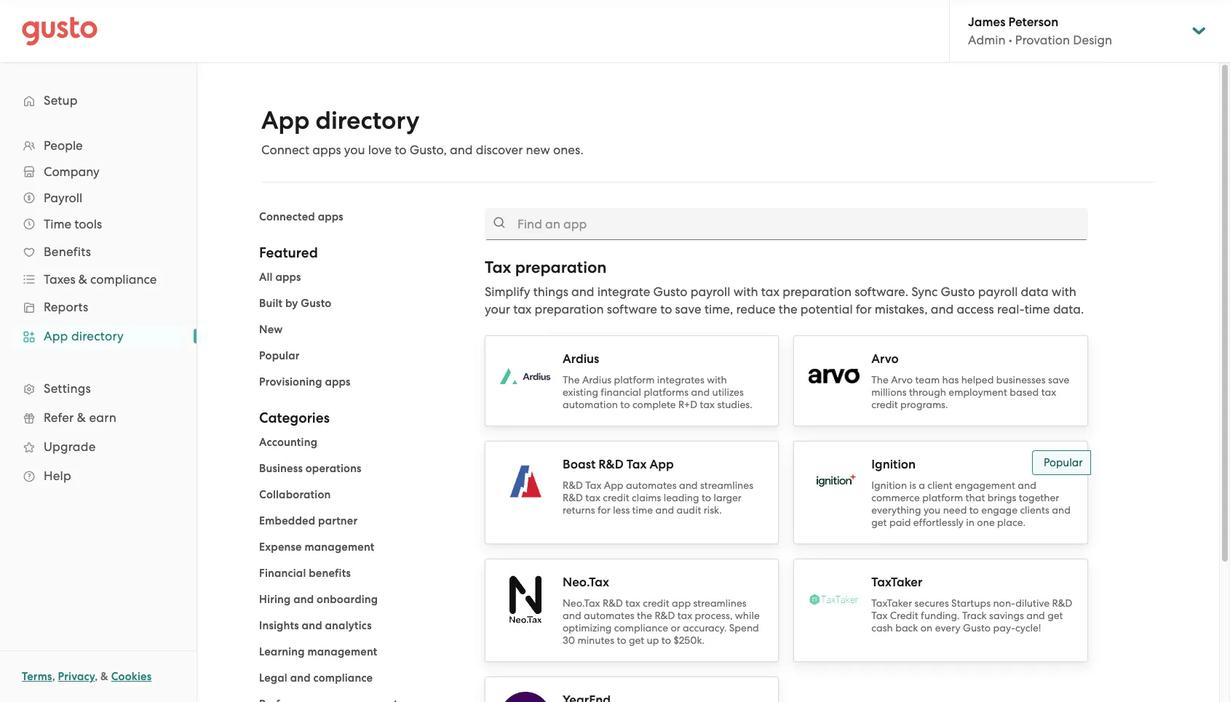 Task type: vqa. For each thing, say whether or not it's contained in the screenshot.
back to timeline "button"
no



Task type: locate. For each thing, give the bounding box(es) containing it.
save left the time,
[[675, 302, 702, 317]]

tax right based on the right of page
[[1042, 387, 1057, 398]]

settings
[[44, 382, 91, 396]]

preparation up things
[[515, 258, 607, 277]]

and up leading
[[679, 480, 698, 492]]

operations
[[306, 462, 362, 476]]

cycle!
[[1016, 623, 1042, 634]]

list containing people
[[0, 133, 197, 491]]

list containing accounting
[[259, 434, 463, 703]]

r&d right boast
[[599, 457, 624, 473]]

0 horizontal spatial get
[[629, 635, 645, 647]]

platform
[[614, 374, 655, 386], [923, 492, 964, 504]]

0 horizontal spatial directory
[[71, 329, 124, 344]]

automates up optimizing
[[584, 610, 635, 622]]

credit inside neo.tax neo.tax r&d tax credit app streamlines and automates the r&d tax process, while optimizing compliance or accuracy. spend 30 minutes to get up to $250k.
[[643, 598, 670, 610]]

and inside app directory connect apps you love to gusto, and discover new ones.
[[450, 143, 473, 157]]

streamlines up larger
[[700, 480, 754, 492]]

0 horizontal spatial with
[[707, 374, 727, 386]]

new
[[259, 323, 283, 336]]

directory down reports link
[[71, 329, 124, 344]]

2 vertical spatial compliance
[[314, 672, 373, 685]]

1 horizontal spatial for
[[856, 302, 872, 317]]

0 horizontal spatial save
[[675, 302, 702, 317]]

1 vertical spatial popular
[[1044, 457, 1083, 470]]

and right things
[[572, 285, 595, 299]]

the right reduce
[[779, 302, 798, 317]]

tax inside tax preparation simplify things and integrate gusto payroll with tax preparation software. sync gusto payroll data with your tax preparation software to save time, reduce the potential for mistakes, and access real-time data.
[[485, 258, 511, 277]]

compliance inside "dropdown button"
[[90, 272, 157, 287]]

gusto right 'by'
[[301, 297, 332, 310]]

list containing all apps
[[259, 269, 463, 391]]

0 vertical spatial streamlines
[[700, 480, 754, 492]]

1 vertical spatial directory
[[71, 329, 124, 344]]

and down together
[[1052, 505, 1071, 516]]

0 vertical spatial automates
[[626, 480, 677, 492]]

apps for provisioning apps
[[325, 376, 351, 389]]

you left love
[[344, 143, 365, 157]]

the inside arvo the arvo team has helped businesses save millions through employment based tax credit programs.
[[872, 374, 889, 386]]

0 horizontal spatial compliance
[[90, 272, 157, 287]]

directory for app directory
[[71, 329, 124, 344]]

1 vertical spatial platform
[[923, 492, 964, 504]]

0 vertical spatial ignition
[[872, 457, 916, 473]]

company
[[44, 165, 100, 179]]

up
[[647, 635, 659, 647]]

get inside neo.tax neo.tax r&d tax credit app streamlines and automates the r&d tax process, while optimizing compliance or accuracy. spend 30 minutes to get up to $250k.
[[629, 635, 645, 647]]

apps right connect
[[313, 143, 341, 157]]

built by gusto link
[[259, 297, 332, 310]]

2 horizontal spatial credit
[[872, 399, 898, 411]]

1 horizontal spatial popular
[[1044, 457, 1083, 470]]

0 horizontal spatial the
[[563, 374, 580, 386]]

r&d right dilutive
[[1053, 598, 1073, 610]]

0 horizontal spatial platform
[[614, 374, 655, 386]]

discover
[[476, 143, 523, 157]]

help
[[44, 469, 71, 484]]

credit down millions
[[872, 399, 898, 411]]

credit
[[890, 610, 919, 622]]

by
[[285, 297, 298, 310]]

, left privacy
[[52, 671, 55, 684]]

0 horizontal spatial you
[[344, 143, 365, 157]]

ignition logo image
[[809, 471, 860, 493]]

save
[[675, 302, 702, 317], [1049, 374, 1070, 386]]

expense
[[259, 541, 302, 554]]

1 horizontal spatial compliance
[[314, 672, 373, 685]]

0 horizontal spatial the
[[637, 610, 652, 622]]

gusto up access
[[941, 285, 975, 299]]

1 horizontal spatial credit
[[643, 598, 670, 610]]

terms
[[22, 671, 52, 684]]

payroll up real-
[[978, 285, 1018, 299]]

to down financial
[[621, 399, 630, 411]]

to inside ardius the ardius platform integrates with existing financial platforms and utilizes automation to complete r+d tax studies.
[[621, 399, 630, 411]]

0 vertical spatial directory
[[316, 106, 420, 135]]

sync
[[912, 285, 938, 299]]

claims
[[632, 492, 661, 504]]

get inside taxtaker taxtaker secures startups non-dilutive r&d tax credit funding. track savings and get cash back on every gusto pay-cycle!
[[1048, 610, 1063, 622]]

1 horizontal spatial with
[[734, 285, 758, 299]]

compliance inside neo.tax neo.tax r&d tax credit app streamlines and automates the r&d tax process, while optimizing compliance or accuracy. spend 30 minutes to get up to $250k.
[[614, 623, 668, 634]]

for inside boast r&d tax app r&d tax app automates and streamlines r&d tax credit claims leading to larger returns for less time and audit risk.
[[598, 505, 611, 516]]

you
[[344, 143, 365, 157], [924, 505, 941, 516]]

learning
[[259, 646, 305, 659]]

1 vertical spatial neo.tax
[[563, 598, 600, 610]]

popular up together
[[1044, 457, 1083, 470]]

0 vertical spatial management
[[305, 541, 375, 554]]

1 horizontal spatial directory
[[316, 106, 420, 135]]

& left cookies
[[101, 671, 109, 684]]

embedded partner link
[[259, 515, 358, 528]]

to inside tax preparation simplify things and integrate gusto payroll with tax preparation software. sync gusto payroll data with your tax preparation software to save time, reduce the potential for mistakes, and access real-time data.
[[661, 302, 672, 317]]

app down reports
[[44, 329, 68, 344]]

automates inside neo.tax neo.tax r&d tax credit app streamlines and automates the r&d tax process, while optimizing compliance or accuracy. spend 30 minutes to get up to $250k.
[[584, 610, 635, 622]]

1 vertical spatial credit
[[603, 492, 630, 504]]

business operations
[[259, 462, 362, 476]]

with up utilizes
[[707, 374, 727, 386]]

get left paid
[[872, 517, 887, 529]]

ignition up commerce
[[872, 480, 907, 492]]

settings link
[[15, 376, 182, 402]]

to inside ignition ignition is a client engagement and commerce platform that brings together everything you need to engage clients and get paid effortlessly in one place.
[[970, 505, 979, 516]]

time inside boast r&d tax app r&d tax app automates and streamlines r&d tax credit claims leading to larger returns for less time and audit risk.
[[633, 505, 653, 516]]

0 vertical spatial &
[[79, 272, 87, 287]]

& left earn
[[77, 411, 86, 425]]

0 horizontal spatial credit
[[603, 492, 630, 504]]

apps right all
[[276, 271, 301, 284]]

None search field
[[485, 208, 1088, 240]]

preparation up potential
[[783, 285, 852, 299]]

management
[[305, 541, 375, 554], [308, 646, 378, 659]]

platform up financial
[[614, 374, 655, 386]]

1 vertical spatial the
[[637, 610, 652, 622]]

neo.tax neo.tax r&d tax credit app streamlines and automates the r&d tax process, while optimizing compliance or accuracy. spend 30 minutes to get up to $250k.
[[563, 575, 760, 647]]

1 vertical spatial management
[[308, 646, 378, 659]]

automates inside boast r&d tax app r&d tax app automates and streamlines r&d tax credit claims leading to larger returns for less time and audit risk.
[[626, 480, 677, 492]]

neo.tax logo image
[[500, 575, 551, 626]]

and up optimizing
[[563, 610, 582, 622]]

2 vertical spatial get
[[629, 635, 645, 647]]

time down claims
[[633, 505, 653, 516]]

0 horizontal spatial ,
[[52, 671, 55, 684]]

financial benefits link
[[259, 567, 351, 580]]

people
[[44, 138, 83, 153]]

refer & earn link
[[15, 405, 182, 431]]

integrates
[[657, 374, 705, 386]]

provisioning apps link
[[259, 376, 351, 389]]

apps right provisioning on the bottom left of the page
[[325, 376, 351, 389]]

tax up cash
[[872, 610, 888, 622]]

insights and analytics
[[259, 620, 372, 633]]

with up reduce
[[734, 285, 758, 299]]

learning management link
[[259, 646, 378, 659]]

compliance down learning management
[[314, 672, 373, 685]]

pay-
[[994, 623, 1016, 634]]

upgrade
[[44, 440, 96, 454]]

1 vertical spatial get
[[1048, 610, 1063, 622]]

that
[[966, 492, 986, 504]]

1 payroll from the left
[[691, 285, 731, 299]]

1 vertical spatial compliance
[[614, 623, 668, 634]]

utilizes
[[713, 387, 744, 398]]

1 horizontal spatial the
[[779, 302, 798, 317]]

connected
[[259, 210, 315, 224]]

categories
[[259, 410, 330, 427]]

ignition
[[872, 457, 916, 473], [872, 480, 907, 492]]

directory up love
[[316, 106, 420, 135]]

integrate
[[598, 285, 651, 299]]

neo.tax
[[563, 575, 609, 591], [563, 598, 600, 610]]

apps
[[313, 143, 341, 157], [318, 210, 344, 224], [276, 271, 301, 284], [325, 376, 351, 389]]

gusto up software
[[654, 285, 688, 299]]

r&d down boast
[[563, 480, 583, 492]]

& for earn
[[77, 411, 86, 425]]

expense management
[[259, 541, 375, 554]]

the up existing on the left bottom of page
[[563, 374, 580, 386]]

to up risk.
[[702, 492, 712, 504]]

embedded
[[259, 515, 316, 528]]

time down data
[[1025, 302, 1051, 317]]

gusto navigation element
[[0, 63, 197, 514]]

, left cookies
[[95, 671, 98, 684]]

0 vertical spatial you
[[344, 143, 365, 157]]

1 horizontal spatial save
[[1049, 374, 1070, 386]]

0 horizontal spatial popular
[[259, 350, 300, 363]]

2 horizontal spatial get
[[1048, 610, 1063, 622]]

automates up claims
[[626, 480, 677, 492]]

get left up
[[629, 635, 645, 647]]

1 vertical spatial for
[[598, 505, 611, 516]]

1 vertical spatial ignition
[[872, 480, 907, 492]]

0 vertical spatial ardius
[[563, 352, 600, 367]]

platform inside ardius the ardius platform integrates with existing financial platforms and utilizes automation to complete r+d tax studies.
[[614, 374, 655, 386]]

streamlines up 'process,'
[[694, 598, 747, 610]]

credit up less
[[603, 492, 630, 504]]

ignition up is
[[872, 457, 916, 473]]

and down financial benefits
[[294, 593, 314, 607]]

for down software.
[[856, 302, 872, 317]]

& right taxes
[[79, 272, 87, 287]]

audit
[[677, 505, 702, 516]]

taxtaker taxtaker secures startups non-dilutive r&d tax credit funding. track savings and get cash back on every gusto pay-cycle!
[[872, 575, 1073, 634]]

0 horizontal spatial time
[[633, 505, 653, 516]]

management down analytics
[[308, 646, 378, 659]]

while
[[735, 610, 760, 622]]

provisioning
[[259, 376, 322, 389]]

1 horizontal spatial the
[[872, 374, 889, 386]]

connected apps link
[[259, 210, 344, 224]]

the up millions
[[872, 374, 889, 386]]

0 vertical spatial for
[[856, 302, 872, 317]]

1 vertical spatial time
[[633, 505, 653, 516]]

to down the 'that'
[[970, 505, 979, 516]]

2 horizontal spatial compliance
[[614, 623, 668, 634]]

1 vertical spatial taxtaker
[[872, 598, 913, 610]]

0 horizontal spatial payroll
[[691, 285, 731, 299]]

financial benefits
[[259, 567, 351, 580]]

,
[[52, 671, 55, 684], [95, 671, 98, 684]]

directory inside app directory connect apps you love to gusto, and discover new ones.
[[316, 106, 420, 135]]

taxtaker logo image
[[809, 594, 860, 607]]

1 the from the left
[[563, 374, 580, 386]]

1 horizontal spatial ,
[[95, 671, 98, 684]]

platform down client
[[923, 492, 964, 504]]

for left less
[[598, 505, 611, 516]]

0 vertical spatial preparation
[[515, 258, 607, 277]]

compliance up up
[[614, 623, 668, 634]]

to
[[395, 143, 407, 157], [661, 302, 672, 317], [621, 399, 630, 411], [702, 492, 712, 504], [970, 505, 979, 516], [617, 635, 627, 647], [662, 635, 671, 647]]

boast r&d tax app r&d tax app automates and streamlines r&d tax credit claims leading to larger returns for less time and audit risk.
[[563, 457, 754, 516]]

save right businesses
[[1049, 374, 1070, 386]]

is
[[910, 480, 917, 492]]

0 vertical spatial get
[[872, 517, 887, 529]]

popular down new
[[259, 350, 300, 363]]

2 vertical spatial &
[[101, 671, 109, 684]]

2 the from the left
[[872, 374, 889, 386]]

management down partner
[[305, 541, 375, 554]]

apps right connected in the left top of the page
[[318, 210, 344, 224]]

gusto,
[[410, 143, 447, 157]]

app up connect
[[261, 106, 310, 135]]

leading
[[664, 492, 700, 504]]

directory inside gusto navigation element
[[71, 329, 124, 344]]

2 vertical spatial credit
[[643, 598, 670, 610]]

and down dilutive
[[1027, 610, 1046, 622]]

app directory connect apps you love to gusto, and discover new ones.
[[261, 106, 584, 157]]

get
[[872, 517, 887, 529], [1048, 610, 1063, 622], [629, 635, 645, 647]]

you up "effortlessly"
[[924, 505, 941, 516]]

0 vertical spatial compliance
[[90, 272, 157, 287]]

1 horizontal spatial payroll
[[978, 285, 1018, 299]]

list
[[0, 133, 197, 491], [259, 269, 463, 391], [259, 434, 463, 703]]

1 vertical spatial you
[[924, 505, 941, 516]]

1 vertical spatial automates
[[584, 610, 635, 622]]

& inside "dropdown button"
[[79, 272, 87, 287]]

1 horizontal spatial you
[[924, 505, 941, 516]]

time tools button
[[15, 211, 182, 237]]

0 horizontal spatial for
[[598, 505, 611, 516]]

the for arvo
[[872, 374, 889, 386]]

the inside ardius the ardius platform integrates with existing financial platforms and utilizes automation to complete r+d tax studies.
[[563, 374, 580, 386]]

and right gusto,
[[450, 143, 473, 157]]

0 vertical spatial taxtaker
[[872, 575, 923, 591]]

accuracy.
[[683, 623, 727, 634]]

tax right 'r+d'
[[700, 399, 715, 411]]

benefits
[[44, 245, 91, 259]]

0 vertical spatial time
[[1025, 302, 1051, 317]]

1 vertical spatial &
[[77, 411, 86, 425]]

tax up returns
[[586, 492, 601, 504]]

tax down boast
[[586, 480, 602, 492]]

credit inside arvo the arvo team has helped businesses save millions through employment based tax credit programs.
[[872, 399, 898, 411]]

1 horizontal spatial platform
[[923, 492, 964, 504]]

1 taxtaker from the top
[[872, 575, 923, 591]]

to right love
[[395, 143, 407, 157]]

30
[[563, 635, 575, 647]]

tax up simplify
[[485, 258, 511, 277]]

and inside neo.tax neo.tax r&d tax credit app streamlines and automates the r&d tax process, while optimizing compliance or accuracy. spend 30 minutes to get up to $250k.
[[563, 610, 582, 622]]

simplify
[[485, 285, 531, 299]]

r&d up or
[[655, 610, 675, 622]]

with
[[734, 285, 758, 299], [1052, 285, 1077, 299], [707, 374, 727, 386]]

directory for app directory connect apps you love to gusto, and discover new ones.
[[316, 106, 420, 135]]

credit left app
[[643, 598, 670, 610]]

programs.
[[901, 399, 949, 411]]

people button
[[15, 133, 182, 159]]

financial
[[259, 567, 306, 580]]

apps for connected apps
[[318, 210, 344, 224]]

1 vertical spatial streamlines
[[694, 598, 747, 610]]

accounting
[[259, 436, 318, 449]]

apps for all apps
[[276, 271, 301, 284]]

get down dilutive
[[1048, 610, 1063, 622]]

preparation down things
[[535, 302, 604, 317]]

0 vertical spatial the
[[779, 302, 798, 317]]

0 vertical spatial credit
[[872, 399, 898, 411]]

1 vertical spatial save
[[1049, 374, 1070, 386]]

to right software
[[661, 302, 672, 317]]

1 ignition from the top
[[872, 457, 916, 473]]

1 vertical spatial arvo
[[891, 374, 913, 386]]

onboarding
[[317, 593, 378, 607]]

connected apps
[[259, 210, 344, 224]]

1 horizontal spatial time
[[1025, 302, 1051, 317]]

time
[[1025, 302, 1051, 317], [633, 505, 653, 516]]

taxtaker
[[872, 575, 923, 591], [872, 598, 913, 610]]

the up up
[[637, 610, 652, 622]]

home image
[[22, 16, 98, 46]]

0 vertical spatial save
[[675, 302, 702, 317]]

0 vertical spatial platform
[[614, 374, 655, 386]]

collaboration link
[[259, 489, 331, 502]]

payroll button
[[15, 185, 182, 211]]

provation
[[1016, 33, 1071, 47]]

compliance down benefits link
[[90, 272, 157, 287]]

gusto down track
[[963, 623, 991, 634]]

the inside tax preparation simplify things and integrate gusto payroll with tax preparation software. sync gusto payroll data with your tax preparation software to save time, reduce the potential for mistakes, and access real-time data.
[[779, 302, 798, 317]]

tax inside boast r&d tax app r&d tax app automates and streamlines r&d tax credit claims leading to larger returns for less time and audit risk.
[[586, 492, 601, 504]]

love
[[368, 143, 392, 157]]

and up 'r+d'
[[691, 387, 710, 398]]

1 , from the left
[[52, 671, 55, 684]]

1 horizontal spatial get
[[872, 517, 887, 529]]

payroll up the time,
[[691, 285, 731, 299]]

0 vertical spatial neo.tax
[[563, 575, 609, 591]]

with up data.
[[1052, 285, 1077, 299]]

or
[[671, 623, 681, 634]]



Task type: describe. For each thing, give the bounding box(es) containing it.
2 vertical spatial preparation
[[535, 302, 604, 317]]

employment
[[949, 387, 1008, 398]]

r&d up optimizing
[[603, 598, 623, 610]]

2 neo.tax from the top
[[563, 598, 600, 610]]

based
[[1010, 387, 1039, 398]]

and up together
[[1018, 480, 1037, 492]]

together
[[1019, 492, 1060, 504]]

place.
[[998, 517, 1026, 529]]

app directory
[[44, 329, 124, 344]]

refer & earn
[[44, 411, 116, 425]]

tax inside taxtaker taxtaker secures startups non-dilutive r&d tax credit funding. track savings and get cash back on every gusto pay-cycle!
[[872, 610, 888, 622]]

management for expense management
[[305, 541, 375, 554]]

taxes & compliance button
[[15, 267, 182, 293]]

2 horizontal spatial with
[[1052, 285, 1077, 299]]

to right minutes
[[617, 635, 627, 647]]

back
[[896, 623, 919, 634]]

1 vertical spatial ardius
[[583, 374, 612, 386]]

dilutive
[[1016, 598, 1050, 610]]

app inside app directory connect apps you love to gusto, and discover new ones.
[[261, 106, 310, 135]]

paid
[[890, 517, 911, 529]]

things
[[534, 285, 569, 299]]

ardius the ardius platform integrates with existing financial platforms and utilizes automation to complete r+d tax studies.
[[563, 352, 753, 411]]

app up less
[[604, 480, 624, 492]]

to inside boast r&d tax app r&d tax app automates and streamlines r&d tax credit claims leading to larger returns for less time and audit risk.
[[702, 492, 712, 504]]

earn
[[89, 411, 116, 425]]

studies.
[[718, 399, 753, 411]]

client
[[928, 480, 953, 492]]

1 neo.tax from the top
[[563, 575, 609, 591]]

boast r&d tax app logo image
[[500, 457, 551, 508]]

helped
[[962, 374, 994, 386]]

existing
[[563, 387, 599, 398]]

software
[[607, 302, 658, 317]]

collaboration
[[259, 489, 331, 502]]

and up learning management
[[302, 620, 322, 633]]

and inside ardius the ardius platform integrates with existing financial platforms and utilizes automation to complete r+d tax studies.
[[691, 387, 710, 398]]

through
[[909, 387, 947, 398]]

tools
[[74, 217, 102, 232]]

built by gusto
[[259, 297, 332, 310]]

streamlines inside boast r&d tax app r&d tax app automates and streamlines r&d tax credit claims leading to larger returns for less time and audit risk.
[[700, 480, 754, 492]]

insights
[[259, 620, 299, 633]]

tax left app
[[626, 598, 641, 610]]

apps inside app directory connect apps you love to gusto, and discover new ones.
[[313, 143, 341, 157]]

terms link
[[22, 671, 52, 684]]

1 vertical spatial preparation
[[783, 285, 852, 299]]

0 vertical spatial popular
[[259, 350, 300, 363]]

cookies
[[111, 671, 152, 684]]

arvo logo image
[[809, 369, 860, 384]]

provisioning apps
[[259, 376, 351, 389]]

real-
[[998, 302, 1025, 317]]

featured
[[259, 245, 318, 261]]

and right legal
[[290, 672, 311, 685]]

terms , privacy , & cookies
[[22, 671, 152, 684]]

2 ignition from the top
[[872, 480, 907, 492]]

credit inside boast r&d tax app r&d tax app automates and streamlines r&d tax credit claims leading to larger returns for less time and audit risk.
[[603, 492, 630, 504]]

larger
[[714, 492, 742, 504]]

james
[[969, 15, 1006, 30]]

built
[[259, 297, 283, 310]]

time,
[[705, 302, 733, 317]]

app inside gusto navigation element
[[44, 329, 68, 344]]

all
[[259, 271, 273, 284]]

minutes
[[578, 635, 615, 647]]

data.
[[1054, 302, 1085, 317]]

the for ardius
[[563, 374, 580, 386]]

save inside tax preparation simplify things and integrate gusto payroll with tax preparation software. sync gusto payroll data with your tax preparation software to save time, reduce the potential for mistakes, and access real-time data.
[[675, 302, 702, 317]]

to inside app directory connect apps you love to gusto, and discover new ones.
[[395, 143, 407, 157]]

all apps
[[259, 271, 301, 284]]

every
[[936, 623, 961, 634]]

spend
[[729, 623, 759, 634]]

team
[[916, 374, 940, 386]]

legal
[[259, 672, 288, 685]]

2 payroll from the left
[[978, 285, 1018, 299]]

accounting link
[[259, 436, 318, 449]]

platform inside ignition ignition is a client engagement and commerce platform that brings together everything you need to engage clients and get paid effortlessly in one place.
[[923, 492, 964, 504]]

setup
[[44, 93, 78, 108]]

tax inside arvo the arvo team has helped businesses save millions through employment based tax credit programs.
[[1042, 387, 1057, 398]]

save inside arvo the arvo team has helped businesses save millions through employment based tax credit programs.
[[1049, 374, 1070, 386]]

list for categories
[[259, 434, 463, 703]]

time
[[44, 217, 71, 232]]

•
[[1009, 33, 1013, 47]]

partner
[[318, 515, 358, 528]]

the inside neo.tax neo.tax r&d tax credit app streamlines and automates the r&d tax process, while optimizing compliance or accuracy. spend 30 minutes to get up to $250k.
[[637, 610, 652, 622]]

secures
[[915, 598, 949, 610]]

legal and compliance link
[[259, 672, 373, 685]]

for inside tax preparation simplify things and integrate gusto payroll with tax preparation software. sync gusto payroll data with your tax preparation software to save time, reduce the potential for mistakes, and access real-time data.
[[856, 302, 872, 317]]

hiring and onboarding
[[259, 593, 378, 607]]

mistakes,
[[875, 302, 928, 317]]

get inside ignition ignition is a client engagement and commerce platform that brings together everything you need to engage clients and get paid effortlessly in one place.
[[872, 517, 887, 529]]

help link
[[15, 463, 182, 489]]

hiring and onboarding link
[[259, 593, 378, 607]]

you inside ignition ignition is a client engagement and commerce platform that brings together everything you need to engage clients and get paid effortlessly in one place.
[[924, 505, 941, 516]]

tax down app
[[678, 610, 693, 622]]

new link
[[259, 323, 283, 336]]

app
[[672, 598, 691, 610]]

tax up reduce
[[762, 285, 780, 299]]

compliance for taxes & compliance
[[90, 272, 157, 287]]

non-
[[994, 598, 1016, 610]]

$250k.
[[674, 635, 705, 647]]

data
[[1021, 285, 1049, 299]]

admin
[[969, 33, 1006, 47]]

tax down simplify
[[513, 302, 532, 317]]

analytics
[[325, 620, 372, 633]]

yearend logo image
[[500, 693, 551, 703]]

time inside tax preparation simplify things and integrate gusto payroll with tax preparation software. sync gusto payroll data with your tax preparation software to save time, reduce the potential for mistakes, and access real-time data.
[[1025, 302, 1051, 317]]

refer
[[44, 411, 74, 425]]

embedded partner
[[259, 515, 358, 528]]

time tools
[[44, 217, 102, 232]]

and down sync in the right of the page
[[931, 302, 954, 317]]

2 , from the left
[[95, 671, 98, 684]]

business
[[259, 462, 303, 476]]

and down leading
[[656, 505, 674, 516]]

& for compliance
[[79, 272, 87, 287]]

on
[[921, 623, 933, 634]]

legal and compliance
[[259, 672, 373, 685]]

brings
[[988, 492, 1017, 504]]

list for featured
[[259, 269, 463, 391]]

compliance for legal and compliance
[[314, 672, 373, 685]]

optimizing
[[563, 623, 612, 634]]

with inside ardius the ardius platform integrates with existing financial platforms and utilizes automation to complete r+d tax studies.
[[707, 374, 727, 386]]

complete
[[633, 399, 676, 411]]

commerce
[[872, 492, 920, 504]]

funding.
[[921, 610, 960, 622]]

app up claims
[[650, 457, 674, 473]]

management for learning management
[[308, 646, 378, 659]]

streamlines inside neo.tax neo.tax r&d tax credit app streamlines and automates the r&d tax process, while optimizing compliance or accuracy. spend 30 minutes to get up to $250k.
[[694, 598, 747, 610]]

tax up claims
[[627, 457, 647, 473]]

and inside taxtaker taxtaker secures startups non-dilutive r&d tax credit funding. track savings and get cash back on every gusto pay-cycle!
[[1027, 610, 1046, 622]]

setup link
[[15, 87, 182, 114]]

2 taxtaker from the top
[[872, 598, 913, 610]]

r&d inside taxtaker taxtaker secures startups non-dilutive r&d tax credit funding. track savings and get cash back on every gusto pay-cycle!
[[1053, 598, 1073, 610]]

App Search field
[[485, 208, 1088, 240]]

reports link
[[15, 294, 182, 320]]

ardius logo image
[[500, 368, 551, 385]]

returns
[[563, 505, 595, 516]]

cash
[[872, 623, 893, 634]]

0 vertical spatial arvo
[[872, 352, 899, 367]]

tax inside ardius the ardius platform integrates with existing financial platforms and utilizes automation to complete r+d tax studies.
[[700, 399, 715, 411]]

r&d up returns
[[563, 492, 583, 504]]

expense management link
[[259, 541, 375, 554]]

r+d
[[679, 399, 698, 411]]

app directory link
[[15, 323, 182, 350]]

engage
[[982, 505, 1018, 516]]

boast
[[563, 457, 596, 473]]

benefits link
[[15, 239, 182, 265]]

to right up
[[662, 635, 671, 647]]

you inside app directory connect apps you love to gusto, and discover new ones.
[[344, 143, 365, 157]]

automation
[[563, 399, 618, 411]]

gusto inside taxtaker taxtaker secures startups non-dilutive r&d tax credit funding. track savings and get cash back on every gusto pay-cycle!
[[963, 623, 991, 634]]

taxes
[[44, 272, 75, 287]]

taxes & compliance
[[44, 272, 157, 287]]



